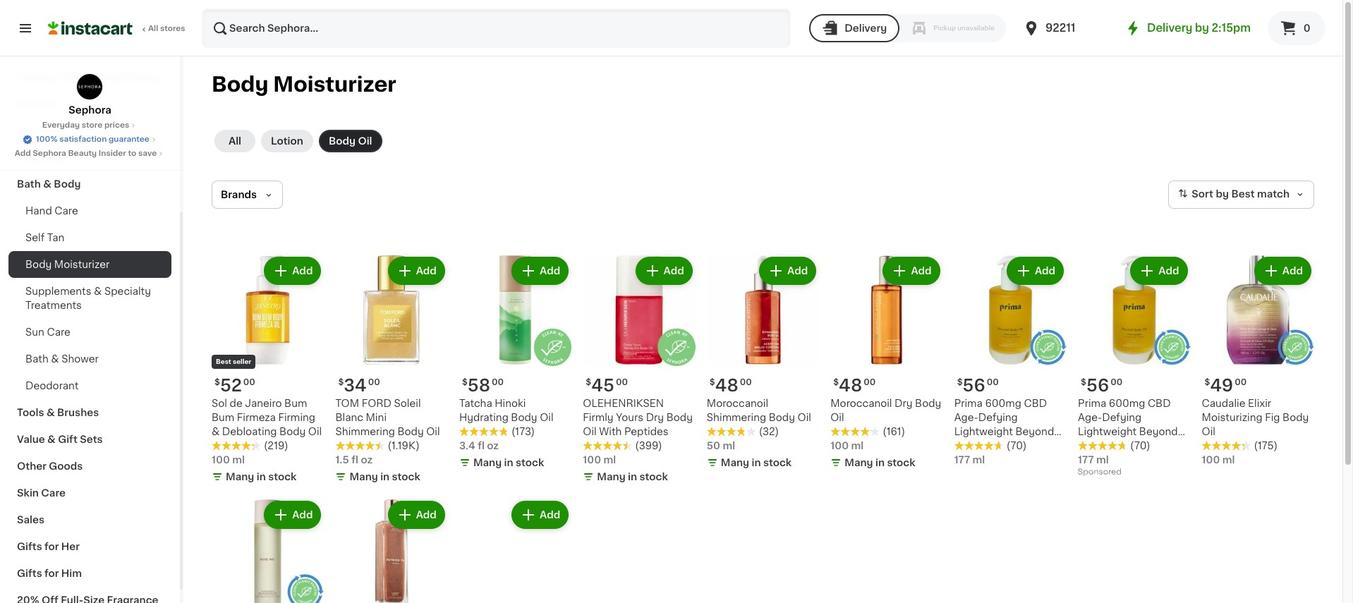 Task type: vqa. For each thing, say whether or not it's contained in the screenshot.
fees within Snacks Drinks Convenience Lower fees on $10+ Good for small orders
no



Task type: locate. For each thing, give the bounding box(es) containing it.
bath up hand in the left of the page
[[17, 179, 41, 189]]

moisturizer down self tan link
[[54, 260, 110, 270]]

oil
[[358, 136, 372, 146], [831, 413, 844, 423], [540, 413, 554, 423], [798, 413, 811, 423], [308, 427, 322, 437], [426, 427, 440, 437], [583, 427, 597, 437], [1202, 427, 1216, 437], [1107, 441, 1121, 451], [983, 441, 997, 451]]

0 horizontal spatial fl
[[352, 455, 358, 465]]

many down 3.4 fl oz
[[473, 458, 502, 468]]

2 $ from the left
[[338, 379, 344, 387]]

bath
[[17, 179, 41, 189], [25, 354, 49, 364]]

moroccanoil up (32)
[[707, 399, 769, 409]]

1 horizontal spatial moroccanoil
[[831, 399, 892, 409]]

0 vertical spatial oz
[[487, 441, 499, 451]]

many in stock down (219)
[[226, 472, 297, 482]]

many down 'with'
[[597, 472, 626, 482]]

best inside product group
[[216, 359, 231, 365]]

fl right 1.5
[[352, 455, 358, 465]]

care
[[40, 126, 65, 135], [55, 206, 78, 216], [47, 327, 70, 337], [41, 488, 66, 498]]

many in stock for (32)
[[721, 458, 792, 468]]

fl for 58
[[478, 441, 485, 451]]

1 horizontal spatial delivery
[[1147, 23, 1193, 33]]

beauty down satisfaction
[[68, 150, 97, 157]]

1 horizontal spatial 177 ml
[[1078, 455, 1109, 465]]

(1.19k)
[[388, 441, 420, 451]]

moisturizer up body oil in the left of the page
[[273, 74, 397, 95]]

hair care
[[17, 126, 65, 135]]

$ 48 00 for moroccanoil dry body oil
[[834, 378, 876, 394]]

1 vertical spatial best
[[216, 359, 231, 365]]

in down (219)
[[257, 472, 266, 482]]

1 vertical spatial moisturizer
[[54, 260, 110, 270]]

& for tools & brushes
[[46, 408, 55, 418]]

1 horizontal spatial prima
[[1078, 399, 1107, 409]]

add
[[15, 150, 31, 157], [292, 266, 313, 276], [416, 266, 437, 276], [540, 266, 561, 276], [664, 266, 684, 276], [788, 266, 808, 276], [911, 266, 932, 276], [1035, 266, 1056, 276], [1159, 266, 1180, 276], [1283, 266, 1303, 276], [292, 511, 313, 520], [416, 511, 437, 520], [540, 511, 561, 520]]

100 for 52
[[212, 455, 230, 465]]

many in stock for (173)
[[473, 458, 544, 468]]

sephora down the 100%
[[33, 150, 66, 157]]

1 vertical spatial bath
[[25, 354, 49, 364]]

stock for (399)
[[640, 472, 668, 482]]

1 $ 56 00 from the left
[[1081, 378, 1123, 394]]

many down moroccanoil dry body oil
[[845, 458, 873, 468]]

store
[[82, 121, 102, 129]]

moroccanoil up (161)
[[831, 399, 892, 409]]

add button
[[265, 258, 320, 284], [389, 258, 444, 284], [513, 258, 568, 284], [637, 258, 691, 284], [761, 258, 815, 284], [885, 258, 939, 284], [1008, 258, 1063, 284], [1132, 258, 1187, 284], [1256, 258, 1310, 284], [265, 503, 320, 528], [389, 503, 444, 528], [513, 503, 568, 528]]

1 lightweight from the left
[[1078, 427, 1137, 437]]

0 horizontal spatial shimmering
[[336, 427, 395, 437]]

1 horizontal spatial oz
[[487, 441, 499, 451]]

fl for 34
[[352, 455, 358, 465]]

many for (399)
[[597, 472, 626, 482]]

1 horizontal spatial cbd
[[1148, 399, 1171, 409]]

1 horizontal spatial sephora
[[69, 105, 111, 115]]

body moisturizer up 'lotion'
[[212, 74, 397, 95]]

treatments
[[25, 301, 82, 311]]

beauty inside holiday party ready beauty link
[[124, 72, 160, 82]]

many in stock down 3.4 fl oz
[[473, 458, 544, 468]]

shimmering up 50 ml
[[707, 413, 767, 423]]

ml
[[851, 441, 864, 451], [723, 441, 735, 451], [232, 455, 245, 465], [604, 455, 616, 465], [1097, 455, 1109, 465], [973, 455, 985, 465], [1223, 455, 1235, 465]]

stock down (173)
[[516, 458, 544, 468]]

sol de janeiro bum bum firmeza firming & debloating body oil
[[212, 399, 322, 437]]

ford
[[362, 399, 392, 409]]

sales link
[[8, 507, 171, 534]]

in down (32)
[[752, 458, 761, 468]]

oz right 1.5
[[361, 455, 373, 465]]

2 48 from the left
[[715, 378, 739, 394]]

0 horizontal spatial 48
[[715, 378, 739, 394]]

her
[[61, 542, 80, 552]]

best for best match
[[1232, 189, 1255, 199]]

care for skin care
[[41, 488, 66, 498]]

0 horizontal spatial by
[[1196, 23, 1210, 33]]

9 $ from the left
[[1205, 379, 1211, 387]]

0 vertical spatial shimmering
[[707, 413, 767, 423]]

92211 button
[[1023, 8, 1108, 48]]

delivery inside button
[[845, 23, 887, 33]]

1 vertical spatial gifts
[[17, 569, 42, 579]]

4 00 from the left
[[864, 379, 876, 387]]

best
[[1232, 189, 1255, 199], [216, 359, 231, 365]]

0 horizontal spatial all
[[148, 25, 158, 32]]

many in stock down (161)
[[845, 458, 916, 468]]

0 horizontal spatial (70)
[[1007, 441, 1027, 451]]

5 $ from the left
[[1081, 379, 1087, 387]]

2 $ 48 00 from the left
[[710, 378, 752, 394]]

in for (32)
[[752, 458, 761, 468]]

★★★★★
[[831, 427, 880, 437], [831, 427, 880, 437], [459, 427, 509, 437], [459, 427, 509, 437], [707, 427, 756, 437], [707, 427, 756, 437], [212, 441, 261, 451], [212, 441, 261, 451], [336, 441, 385, 451], [336, 441, 385, 451], [583, 441, 633, 451], [583, 441, 633, 451], [1078, 441, 1128, 451], [1078, 441, 1128, 451], [955, 441, 1004, 451], [955, 441, 1004, 451], [1202, 441, 1252, 451], [1202, 441, 1252, 451]]

1 horizontal spatial shimmering
[[707, 413, 767, 423]]

all stores
[[148, 25, 185, 32]]

100 down moroccanoil dry body oil
[[831, 441, 849, 451]]

1 48 from the left
[[839, 378, 863, 394]]

100 for 49
[[1202, 455, 1220, 465]]

moroccanoil inside the moroccanoil shimmering body oil
[[707, 399, 769, 409]]

0 horizontal spatial prima 600mg cbd age-defying lightweight beyond body oil
[[955, 399, 1054, 451]]

& inside tools & brushes link
[[46, 408, 55, 418]]

bath for bath & shower
[[25, 354, 49, 364]]

0 horizontal spatial oz
[[361, 455, 373, 465]]

care right sun
[[47, 327, 70, 337]]

100 down debloating
[[212, 455, 230, 465]]

stock down (161)
[[887, 458, 916, 468]]

moroccanoil inside moroccanoil dry body oil
[[831, 399, 892, 409]]

0 horizontal spatial prima
[[955, 399, 983, 409]]

sephora up store
[[69, 105, 111, 115]]

1.5
[[336, 455, 349, 465]]

for left him
[[45, 569, 59, 579]]

00
[[243, 379, 255, 387], [368, 379, 380, 387], [616, 379, 628, 387], [864, 379, 876, 387], [1111, 379, 1123, 387], [492, 379, 504, 387], [740, 379, 752, 387], [987, 379, 999, 387], [1235, 379, 1247, 387]]

oil inside tatcha hinoki hydrating body oil
[[540, 413, 554, 423]]

body moisturizer
[[212, 74, 397, 95], [25, 260, 110, 270]]

1 horizontal spatial beauty
[[124, 72, 160, 82]]

2 lightweight from the left
[[955, 427, 1013, 437]]

in down (399)
[[628, 472, 637, 482]]

1 horizontal spatial 48
[[839, 378, 863, 394]]

care right hair
[[40, 126, 65, 135]]

56
[[1087, 378, 1109, 394], [963, 378, 986, 394]]

1 horizontal spatial body moisturizer
[[212, 74, 397, 95]]

0 vertical spatial by
[[1196, 23, 1210, 33]]

177
[[1078, 455, 1094, 465], [955, 455, 970, 465]]

1 horizontal spatial by
[[1216, 189, 1229, 199]]

bath down sun
[[25, 354, 49, 364]]

1 vertical spatial body moisturizer
[[25, 260, 110, 270]]

dry inside olehenriksen firmly yours dry body oil with peptides
[[646, 413, 664, 423]]

gifts down gifts for her
[[17, 569, 42, 579]]

oil inside moroccanoil dry body oil
[[831, 413, 844, 423]]

& inside "bath & body" link
[[43, 179, 51, 189]]

fig
[[1265, 413, 1280, 423]]

$ 49 00
[[1205, 378, 1247, 394]]

moisturizer
[[273, 74, 397, 95], [54, 260, 110, 270]]

1 $ from the left
[[215, 379, 220, 387]]

$ inside $ 49 00
[[1205, 379, 1211, 387]]

fragrance
[[17, 152, 68, 162]]

by left 2:15pm
[[1196, 23, 1210, 33]]

100 ml for 45
[[583, 455, 616, 465]]

& down sol
[[212, 427, 220, 437]]

many down 50 ml
[[721, 458, 750, 468]]

0 horizontal spatial $ 48 00
[[710, 378, 752, 394]]

care right hand in the left of the page
[[55, 206, 78, 216]]

48 up moroccanoil dry body oil
[[839, 378, 863, 394]]

stock down (32)
[[764, 458, 792, 468]]

(175)
[[1254, 441, 1278, 451]]

product group containing 34
[[336, 254, 448, 487]]

1 horizontal spatial beyond
[[1140, 427, 1178, 437]]

delivery for delivery
[[845, 23, 887, 33]]

hair
[[17, 126, 38, 135]]

9 00 from the left
[[1235, 379, 1247, 387]]

beyond
[[1140, 427, 1178, 437], [1016, 427, 1054, 437]]

all for all stores
[[148, 25, 158, 32]]

moroccanoil dry body oil
[[831, 399, 942, 423]]

0 horizontal spatial 600mg
[[985, 399, 1022, 409]]

everyday store prices
[[42, 121, 129, 129]]

1 horizontal spatial dry
[[895, 399, 913, 409]]

oz right "3.4"
[[487, 441, 499, 451]]

$ 48 00 up moroccanoil dry body oil
[[834, 378, 876, 394]]

None search field
[[202, 8, 791, 48]]

$ 45 00
[[586, 378, 628, 394]]

supplements & specialty treatments link
[[8, 278, 171, 319]]

stock down (219)
[[268, 472, 297, 482]]

0 vertical spatial fl
[[478, 441, 485, 451]]

(219)
[[264, 441, 288, 451]]

hand care
[[25, 206, 78, 216]]

00 inside $ 58 00
[[492, 379, 504, 387]]

1 vertical spatial dry
[[646, 413, 664, 423]]

1 vertical spatial beauty
[[68, 150, 97, 157]]

gifts for gifts for her
[[17, 542, 42, 552]]

0 horizontal spatial lightweight
[[955, 427, 1013, 437]]

all left 'lotion'
[[229, 136, 241, 146]]

for inside 'link'
[[45, 542, 59, 552]]

0 horizontal spatial dry
[[646, 413, 664, 423]]

tatcha
[[459, 399, 492, 409]]

gifts inside gifts for her 'link'
[[17, 542, 42, 552]]

0 horizontal spatial sephora
[[33, 150, 66, 157]]

many down debloating
[[226, 472, 254, 482]]

0 vertical spatial dry
[[895, 399, 913, 409]]

1 00 from the left
[[243, 379, 255, 387]]

value & gift sets
[[17, 435, 103, 445]]

many in stock down 1.5 fl oz
[[350, 472, 420, 482]]

fl right "3.4"
[[478, 441, 485, 451]]

tools & brushes link
[[8, 399, 171, 426]]

many for (161)
[[845, 458, 873, 468]]

body inside olehenriksen firmly yours dry body oil with peptides
[[667, 413, 693, 423]]

2 for from the top
[[45, 569, 59, 579]]

0 horizontal spatial 177
[[955, 455, 970, 465]]

1 horizontal spatial defying
[[1102, 413, 1142, 423]]

1 for from the top
[[45, 542, 59, 552]]

0 horizontal spatial 56
[[963, 378, 986, 394]]

1 horizontal spatial fl
[[478, 441, 485, 451]]

100 ml down 'moisturizing'
[[1202, 455, 1235, 465]]

gifts for gifts for him
[[17, 569, 42, 579]]

shimmering down mini
[[336, 427, 395, 437]]

0 vertical spatial gifts
[[17, 542, 42, 552]]

34
[[344, 378, 367, 394]]

gifts
[[17, 542, 42, 552], [17, 569, 42, 579]]

defying
[[1102, 413, 1142, 423], [979, 413, 1018, 423]]

product group
[[212, 254, 324, 487], [336, 254, 448, 487], [459, 254, 572, 473], [583, 254, 696, 487], [707, 254, 819, 473], [831, 254, 943, 473], [955, 254, 1067, 467], [1078, 254, 1191, 480], [1202, 254, 1315, 467], [212, 499, 324, 603], [336, 499, 448, 603], [459, 499, 572, 603]]

1 177 from the left
[[1078, 455, 1094, 465]]

moroccanoil shimmering body oil
[[707, 399, 811, 423]]

care for sun care
[[47, 327, 70, 337]]

0 horizontal spatial bum
[[212, 413, 234, 423]]

1 vertical spatial fl
[[352, 455, 358, 465]]

100 down 'with'
[[583, 455, 601, 465]]

100 down 'moisturizing'
[[1202, 455, 1220, 465]]

(32)
[[759, 427, 779, 437]]

caudalie
[[1202, 399, 1246, 409]]

& right tools in the left bottom of the page
[[46, 408, 55, 418]]

everyday
[[42, 121, 80, 129]]

bum
[[284, 399, 307, 409], [212, 413, 234, 423]]

all inside all link
[[229, 136, 241, 146]]

2 prima from the left
[[955, 399, 983, 409]]

0 vertical spatial best
[[1232, 189, 1255, 199]]

in for (161)
[[876, 458, 885, 468]]

all left "stores"
[[148, 25, 158, 32]]

for for her
[[45, 542, 59, 552]]

$ 48 00 for moroccanoil shimmering body oil
[[710, 378, 752, 394]]

1 horizontal spatial lightweight
[[1078, 427, 1137, 437]]

moroccanoil for moroccanoil dry body oil
[[831, 399, 892, 409]]

1 horizontal spatial (70)
[[1131, 441, 1151, 451]]

oz for 58
[[487, 441, 499, 451]]

48 for moroccanoil shimmering body oil
[[715, 378, 739, 394]]

0 horizontal spatial beyond
[[1016, 427, 1054, 437]]

2 defying from the left
[[979, 413, 1018, 423]]

0 vertical spatial all
[[148, 25, 158, 32]]

body moisturizer link
[[8, 251, 171, 278]]

2 moroccanoil from the left
[[707, 399, 769, 409]]

dry
[[895, 399, 913, 409], [646, 413, 664, 423]]

by for delivery
[[1196, 23, 1210, 33]]

many in stock for (399)
[[597, 472, 668, 482]]

in for (219)
[[257, 472, 266, 482]]

48 up the moroccanoil shimmering body oil
[[715, 378, 739, 394]]

8 $ from the left
[[957, 379, 963, 387]]

delivery for delivery by 2:15pm
[[1147, 23, 1193, 33]]

moroccanoil
[[831, 399, 892, 409], [707, 399, 769, 409]]

sun
[[25, 327, 44, 337]]

1 horizontal spatial 600mg
[[1109, 399, 1146, 409]]

all inside all stores link
[[148, 25, 158, 32]]

1 vertical spatial sephora
[[33, 150, 66, 157]]

49
[[1211, 378, 1234, 394]]

$
[[215, 379, 220, 387], [338, 379, 344, 387], [586, 379, 592, 387], [834, 379, 839, 387], [1081, 379, 1087, 387], [462, 379, 468, 387], [710, 379, 715, 387], [957, 379, 963, 387], [1205, 379, 1211, 387]]

2 00 from the left
[[368, 379, 380, 387]]

& up hand care
[[43, 179, 51, 189]]

best for best seller
[[216, 359, 231, 365]]

1 horizontal spatial $ 48 00
[[834, 378, 876, 394]]

0 horizontal spatial delivery
[[845, 23, 887, 33]]

oil inside olehenriksen firmly yours dry body oil with peptides
[[583, 427, 597, 437]]

everyday store prices link
[[42, 120, 138, 131]]

00 inside the $ 45 00
[[616, 379, 628, 387]]

skin
[[17, 488, 39, 498]]

in down (1.19k)
[[380, 472, 390, 482]]

1 horizontal spatial all
[[229, 136, 241, 146]]

in down (161)
[[876, 458, 885, 468]]

stock down (399)
[[640, 472, 668, 482]]

1 cbd from the left
[[1148, 399, 1171, 409]]

shimmering
[[707, 413, 767, 423], [336, 427, 395, 437]]

& down the body moisturizer link in the left top of the page
[[94, 287, 102, 296]]

1 $ 48 00 from the left
[[834, 378, 876, 394]]

for left her
[[45, 542, 59, 552]]

fragrance link
[[8, 144, 171, 171]]

0 horizontal spatial moroccanoil
[[707, 399, 769, 409]]

delivery button
[[810, 14, 900, 42]]

0 vertical spatial for
[[45, 542, 59, 552]]

2 beyond from the left
[[1016, 427, 1054, 437]]

in down (173)
[[504, 458, 513, 468]]

bum down sol
[[212, 413, 234, 423]]

1 moroccanoil from the left
[[831, 399, 892, 409]]

hair care link
[[8, 117, 171, 144]]

goods
[[49, 462, 83, 471]]

3 00 from the left
[[616, 379, 628, 387]]

1 horizontal spatial 56
[[1087, 378, 1109, 394]]

5 00 from the left
[[1111, 379, 1123, 387]]

many in stock down (399)
[[597, 472, 668, 482]]

100 ml for 49
[[1202, 455, 1235, 465]]

age-
[[1078, 413, 1102, 423], [955, 413, 979, 423]]

100 ml down moroccanoil dry body oil
[[831, 441, 864, 451]]

makeup
[[17, 99, 58, 109]]

ready
[[89, 72, 121, 82]]

100 ml down 'with'
[[583, 455, 616, 465]]

0 vertical spatial moisturizer
[[273, 74, 397, 95]]

care right skin
[[41, 488, 66, 498]]

1 177 ml from the left
[[1078, 455, 1109, 465]]

many in stock down (32)
[[721, 458, 792, 468]]

for inside "link"
[[45, 569, 59, 579]]

1 vertical spatial oz
[[361, 455, 373, 465]]

mini
[[366, 413, 387, 423]]

0
[[1304, 23, 1311, 33]]

0 horizontal spatial beauty
[[68, 150, 97, 157]]

100
[[831, 441, 849, 451], [212, 455, 230, 465], [583, 455, 601, 465], [1202, 455, 1220, 465]]

0 vertical spatial bath
[[17, 179, 41, 189]]

tom
[[336, 399, 359, 409]]

6 $ from the left
[[462, 379, 468, 387]]

1 vertical spatial all
[[229, 136, 241, 146]]

1 defying from the left
[[1102, 413, 1142, 423]]

brands
[[221, 190, 257, 200]]

delivery
[[1147, 23, 1193, 33], [845, 23, 887, 33]]

value & gift sets link
[[8, 426, 171, 453]]

3 $ from the left
[[586, 379, 592, 387]]

care for hand care
[[55, 206, 78, 216]]

0 horizontal spatial body moisturizer
[[25, 260, 110, 270]]

1 horizontal spatial 177
[[1078, 455, 1094, 465]]

for
[[45, 542, 59, 552], [45, 569, 59, 579]]

$ 56 00
[[1081, 378, 1123, 394], [957, 378, 999, 394]]

product group containing 58
[[459, 254, 572, 473]]

1 56 from the left
[[1087, 378, 1109, 394]]

1 vertical spatial by
[[1216, 189, 1229, 199]]

2 gifts from the top
[[17, 569, 42, 579]]

00 inside '$ 34 00'
[[368, 379, 380, 387]]

bath & body link
[[8, 171, 171, 198]]

0 vertical spatial bum
[[284, 399, 307, 409]]

1 vertical spatial for
[[45, 569, 59, 579]]

soleil
[[394, 399, 421, 409]]

& inside bath & shower link
[[51, 354, 59, 364]]

best inside field
[[1232, 189, 1255, 199]]

dry up peptides
[[646, 413, 664, 423]]

$ inside the $ 45 00
[[586, 379, 592, 387]]

1 horizontal spatial best
[[1232, 189, 1255, 199]]

best left the "seller"
[[216, 359, 231, 365]]

lightweight
[[1078, 427, 1137, 437], [955, 427, 1013, 437]]

0 horizontal spatial cbd
[[1024, 399, 1047, 409]]

& left gift
[[47, 435, 56, 445]]

100 ml
[[831, 441, 864, 451], [212, 455, 245, 465], [583, 455, 616, 465], [1202, 455, 1235, 465]]

gifts down sales
[[17, 542, 42, 552]]

0 vertical spatial body moisturizer
[[212, 74, 397, 95]]

beauty
[[124, 72, 160, 82], [68, 150, 97, 157]]

many in stock for (161)
[[845, 458, 916, 468]]

100 ml down debloating
[[212, 455, 245, 465]]

& inside value & gift sets "link"
[[47, 435, 56, 445]]

& left shower
[[51, 354, 59, 364]]

1 (70) from the left
[[1131, 441, 1151, 451]]

sephora
[[69, 105, 111, 115], [33, 150, 66, 157]]

1 horizontal spatial moisturizer
[[273, 74, 397, 95]]

bum up firming
[[284, 399, 307, 409]]

0 horizontal spatial defying
[[979, 413, 1018, 423]]

1 vertical spatial shimmering
[[336, 427, 395, 437]]

& inside the supplements & specialty treatments
[[94, 287, 102, 296]]

1 600mg from the left
[[1109, 399, 1146, 409]]

1 horizontal spatial $ 56 00
[[1081, 378, 1123, 394]]

stock down (1.19k)
[[392, 472, 420, 482]]

beauty right ready
[[124, 72, 160, 82]]

0 horizontal spatial age-
[[955, 413, 979, 423]]

by inside field
[[1216, 189, 1229, 199]]

body moisturizer up supplements
[[25, 260, 110, 270]]

2 $ 56 00 from the left
[[957, 378, 999, 394]]

by right sort
[[1216, 189, 1229, 199]]

best left match
[[1232, 189, 1255, 199]]

dry up (161)
[[895, 399, 913, 409]]

0 horizontal spatial 177 ml
[[955, 455, 985, 465]]

0 horizontal spatial best
[[216, 359, 231, 365]]

1 gifts from the top
[[17, 542, 42, 552]]

sun care
[[25, 327, 70, 337]]

many down 1.5 fl oz
[[350, 472, 378, 482]]

$ inside '$ 34 00'
[[338, 379, 344, 387]]

stock for (173)
[[516, 458, 544, 468]]

1 horizontal spatial prima 600mg cbd age-defying lightweight beyond body oil
[[1078, 399, 1178, 451]]

self tan
[[25, 233, 64, 243]]

oil inside caudalie elixir moisturizing fig body oil
[[1202, 427, 1216, 437]]

value
[[17, 435, 45, 445]]

gifts inside gifts for him "link"
[[17, 569, 42, 579]]

58
[[468, 378, 490, 394]]

$ 48 00 up the moroccanoil shimmering body oil
[[710, 378, 752, 394]]

0 vertical spatial beauty
[[124, 72, 160, 82]]

0 horizontal spatial $ 56 00
[[957, 378, 999, 394]]

hand
[[25, 206, 52, 216]]

1 horizontal spatial age-
[[1078, 413, 1102, 423]]

6 00 from the left
[[492, 379, 504, 387]]



Task type: describe. For each thing, give the bounding box(es) containing it.
00 inside $ 52 00
[[243, 379, 255, 387]]

with
[[599, 427, 622, 437]]

shower
[[61, 354, 99, 364]]

2 age- from the left
[[955, 413, 979, 423]]

7 $ from the left
[[710, 379, 715, 387]]

skin care link
[[8, 480, 171, 507]]

oil inside the moroccanoil shimmering body oil
[[798, 413, 811, 423]]

stores
[[160, 25, 185, 32]]

firmly
[[583, 413, 614, 423]]

insider
[[99, 150, 126, 157]]

& for bath & shower
[[51, 354, 59, 364]]

brands button
[[212, 181, 283, 209]]

him
[[61, 569, 82, 579]]

2 prima 600mg cbd age-defying lightweight beyond body oil from the left
[[955, 399, 1054, 451]]

tom ford soleil blanc mini shimmering body oil
[[336, 399, 440, 437]]

other goods link
[[8, 453, 171, 480]]

hand care link
[[8, 198, 171, 224]]

for for him
[[45, 569, 59, 579]]

tatcha hinoki hydrating body oil
[[459, 399, 554, 423]]

& for bath & body
[[43, 179, 51, 189]]

makeup link
[[8, 90, 171, 117]]

body inside tom ford soleil blanc mini shimmering body oil
[[398, 427, 424, 437]]

sol
[[212, 399, 227, 409]]

holiday
[[17, 72, 56, 82]]

add sephora beauty insider to save
[[15, 150, 157, 157]]

dry inside moroccanoil dry body oil
[[895, 399, 913, 409]]

00 inside $ 49 00
[[1235, 379, 1247, 387]]

best match
[[1232, 189, 1290, 199]]

bath & body
[[17, 179, 81, 189]]

4 $ from the left
[[834, 379, 839, 387]]

to
[[128, 150, 136, 157]]

seller
[[233, 359, 251, 365]]

many in stock for (1.19k)
[[350, 472, 420, 482]]

many for (1.19k)
[[350, 472, 378, 482]]

delivery by 2:15pm link
[[1125, 20, 1251, 37]]

1 beyond from the left
[[1140, 427, 1178, 437]]

100 ml for 52
[[212, 455, 245, 465]]

in for (1.19k)
[[380, 472, 390, 482]]

supplements & specialty treatments
[[25, 287, 151, 311]]

bath for bath & body
[[17, 179, 41, 189]]

body inside the moroccanoil shimmering body oil
[[769, 413, 795, 423]]

add sephora beauty insider to save link
[[15, 148, 165, 159]]

satisfaction
[[59, 135, 107, 143]]

50 ml
[[707, 441, 735, 451]]

elixir
[[1248, 399, 1272, 409]]

firming
[[278, 413, 315, 423]]

holiday party ready beauty link
[[8, 64, 171, 90]]

2 177 ml from the left
[[955, 455, 985, 465]]

gifts for him link
[[8, 560, 171, 587]]

product group containing 45
[[583, 254, 696, 487]]

tan
[[47, 233, 64, 243]]

$ 52 00
[[215, 378, 255, 394]]

caudalie elixir moisturizing fig body oil
[[1202, 399, 1309, 437]]

yours
[[616, 413, 644, 423]]

debloating
[[222, 427, 277, 437]]

7 00 from the left
[[740, 379, 752, 387]]

product group containing 52
[[212, 254, 324, 487]]

body inside caudalie elixir moisturizing fig body oil
[[1283, 413, 1309, 423]]

sort by
[[1192, 189, 1229, 199]]

all for all
[[229, 136, 241, 146]]

shimmering inside tom ford soleil blanc mini shimmering body oil
[[336, 427, 395, 437]]

1 prima 600mg cbd age-defying lightweight beyond body oil from the left
[[1078, 399, 1178, 451]]

deodorant link
[[8, 373, 171, 399]]

janeiro
[[245, 399, 282, 409]]

shimmering inside the moroccanoil shimmering body oil
[[707, 413, 767, 423]]

by for sort
[[1216, 189, 1229, 199]]

bath & shower
[[25, 354, 99, 364]]

& for supplements & specialty treatments
[[94, 287, 102, 296]]

in for (173)
[[504, 458, 513, 468]]

1 prima from the left
[[1078, 399, 1107, 409]]

$ inside $ 58 00
[[462, 379, 468, 387]]

& inside 'sol de janeiro bum bum firmeza firming & debloating body oil'
[[212, 427, 220, 437]]

hinoki
[[495, 399, 526, 409]]

2 177 from the left
[[955, 455, 970, 465]]

product group containing 49
[[1202, 254, 1315, 467]]

service type group
[[810, 14, 1006, 42]]

peptides
[[624, 427, 669, 437]]

2 56 from the left
[[963, 378, 986, 394]]

sephora inside "link"
[[33, 150, 66, 157]]

tools
[[17, 408, 44, 418]]

best seller
[[216, 359, 251, 365]]

100 ml for 48
[[831, 441, 864, 451]]

many for (32)
[[721, 458, 750, 468]]

all link
[[215, 130, 255, 152]]

brushes
[[57, 408, 99, 418]]

Best match Sort by field
[[1169, 181, 1315, 209]]

many in stock for (219)
[[226, 472, 297, 482]]

& for value & gift sets
[[47, 435, 56, 445]]

moroccanoil for moroccanoil shimmering body oil
[[707, 399, 769, 409]]

sort
[[1192, 189, 1214, 199]]

2 600mg from the left
[[985, 399, 1022, 409]]

holiday party ready beauty
[[17, 72, 160, 82]]

body inside 'sol de janeiro bum bum firmeza firming & debloating body oil'
[[279, 427, 306, 437]]

(399)
[[635, 441, 662, 451]]

many for (219)
[[226, 472, 254, 482]]

bath & shower link
[[8, 346, 171, 373]]

lotion
[[271, 136, 303, 146]]

stock for (32)
[[764, 458, 792, 468]]

1 age- from the left
[[1078, 413, 1102, 423]]

3.4
[[459, 441, 475, 451]]

olehenriksen firmly yours dry body oil with peptides
[[583, 399, 693, 437]]

100% satisfaction guarantee button
[[22, 131, 158, 145]]

other goods
[[17, 462, 83, 471]]

stock for (1.19k)
[[392, 472, 420, 482]]

add inside "link"
[[15, 150, 31, 157]]

sets
[[80, 435, 103, 445]]

sponsored badge image
[[1078, 469, 1121, 477]]

1 vertical spatial bum
[[212, 413, 234, 423]]

all stores link
[[48, 8, 186, 48]]

olehenriksen
[[583, 399, 664, 409]]

hydrating
[[459, 413, 509, 423]]

$ 34 00
[[338, 378, 380, 394]]

body inside moroccanoil dry body oil
[[915, 399, 942, 409]]

body inside tatcha hinoki hydrating body oil
[[511, 413, 537, 423]]

8 00 from the left
[[987, 379, 999, 387]]

50
[[707, 441, 721, 451]]

100 for 48
[[831, 441, 849, 451]]

moisturizing
[[1202, 413, 1263, 423]]

other
[[17, 462, 47, 471]]

delivery by 2:15pm
[[1147, 23, 1251, 33]]

0 vertical spatial sephora
[[69, 105, 111, 115]]

3.4 fl oz
[[459, 441, 499, 451]]

oil inside tom ford soleil blanc mini shimmering body oil
[[426, 427, 440, 437]]

2 cbd from the left
[[1024, 399, 1047, 409]]

firmeza
[[237, 413, 276, 423]]

oil inside 'sol de janeiro bum bum firmeza firming & debloating body oil'
[[308, 427, 322, 437]]

tools & brushes
[[17, 408, 99, 418]]

0 horizontal spatial moisturizer
[[54, 260, 110, 270]]

100%
[[36, 135, 57, 143]]

100 for 45
[[583, 455, 601, 465]]

sephora link
[[69, 73, 111, 117]]

1 horizontal spatial bum
[[284, 399, 307, 409]]

sephora logo image
[[77, 73, 103, 100]]

de
[[230, 399, 243, 409]]

blanc
[[336, 413, 363, 423]]

many for (173)
[[473, 458, 502, 468]]

$ inside $ 52 00
[[215, 379, 220, 387]]

Search field
[[203, 10, 790, 47]]

48 for moroccanoil dry body oil
[[839, 378, 863, 394]]

stock for (219)
[[268, 472, 297, 482]]

care for hair care
[[40, 126, 65, 135]]

oz for 34
[[361, 455, 373, 465]]

stock for (161)
[[887, 458, 916, 468]]

sales
[[17, 515, 44, 525]]

instacart logo image
[[48, 20, 133, 37]]

(161)
[[883, 427, 905, 437]]

supplements
[[25, 287, 91, 296]]

(173)
[[512, 427, 535, 437]]

self
[[25, 233, 45, 243]]

prices
[[104, 121, 129, 129]]

lotion link
[[261, 130, 313, 152]]

100% satisfaction guarantee
[[36, 135, 150, 143]]

2 (70) from the left
[[1007, 441, 1027, 451]]

45
[[592, 378, 615, 394]]

beauty inside add sephora beauty insider to save "link"
[[68, 150, 97, 157]]

in for (399)
[[628, 472, 637, 482]]



